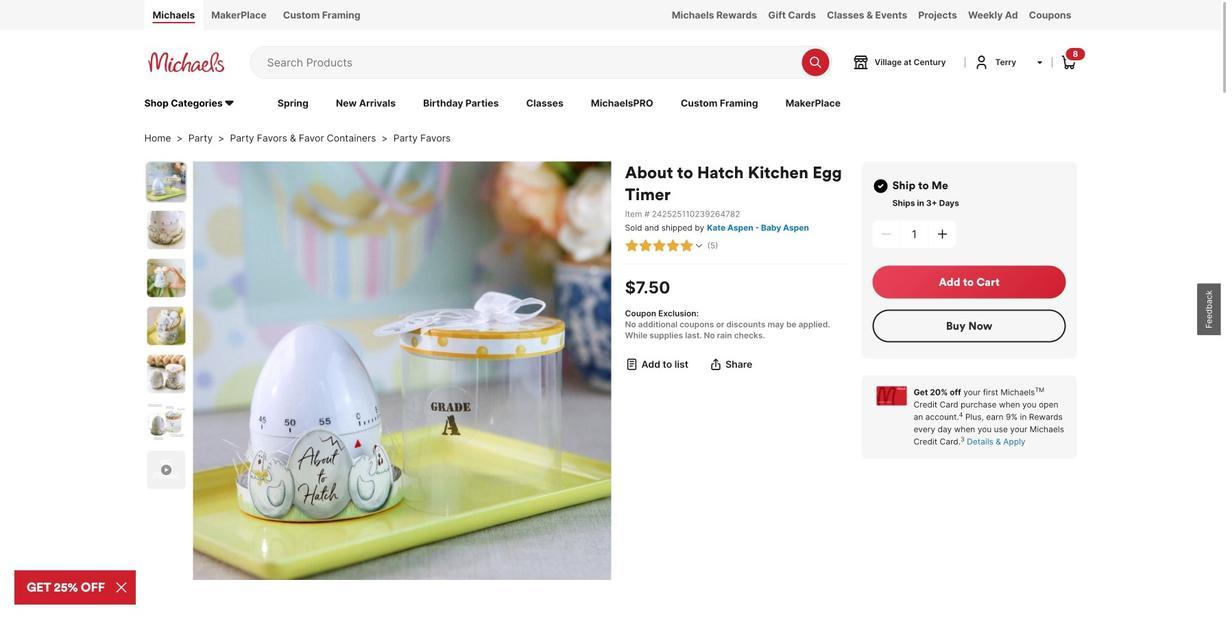 Task type: vqa. For each thing, say whether or not it's contained in the screenshot.
3rd tabler image from the right
yes



Task type: locate. For each thing, give the bounding box(es) containing it.
plcc card logo image
[[877, 387, 907, 406]]

Search Input field
[[267, 47, 796, 78]]

search button image
[[809, 55, 823, 69]]

about to hatch kitchen egg timer image
[[193, 162, 612, 580], [147, 163, 186, 202], [147, 211, 186, 250], [147, 259, 186, 298], [147, 307, 186, 346], [147, 355, 186, 394], [147, 403, 186, 442]]

button to increment counter for number stepper image
[[936, 228, 950, 241]]

tabler image
[[653, 239, 667, 253], [667, 239, 680, 253], [680, 239, 694, 253], [694, 241, 705, 252]]

tabler image
[[625, 239, 639, 253], [639, 239, 653, 253], [625, 358, 639, 372]]



Task type: describe. For each thing, give the bounding box(es) containing it.
Number Stepper text field
[[901, 221, 929, 248]]



